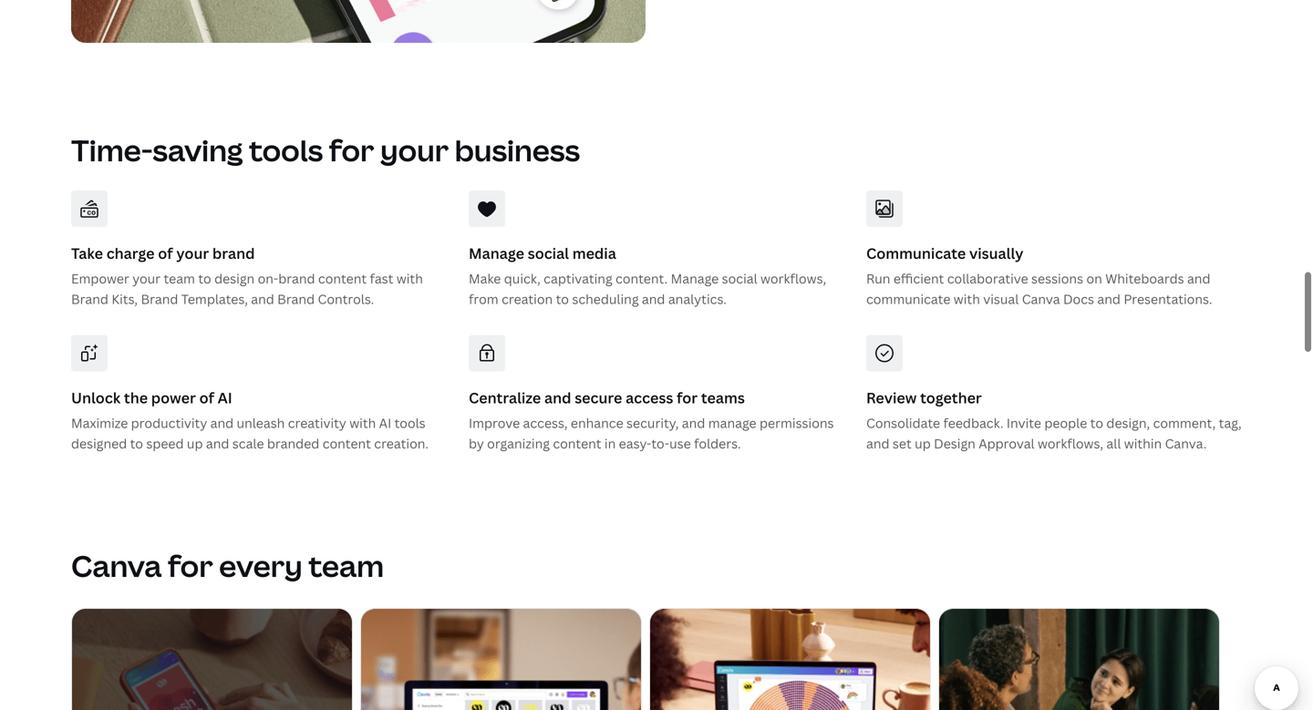 Task type: locate. For each thing, give the bounding box(es) containing it.
2 horizontal spatial with
[[954, 291, 980, 308]]

secure
[[575, 388, 622, 408]]

with up creation.
[[349, 415, 376, 432]]

0 vertical spatial your
[[380, 130, 449, 170]]

1 horizontal spatial tools
[[395, 415, 426, 432]]

0 vertical spatial for
[[329, 130, 374, 170]]

and down 'on-'
[[251, 291, 274, 308]]

of right power
[[199, 388, 214, 408]]

3 brand from the left
[[277, 291, 315, 308]]

up right set
[[915, 435, 931, 452]]

1 horizontal spatial for
[[329, 130, 374, 170]]

workflows, down people
[[1038, 435, 1103, 452]]

the
[[124, 388, 148, 408]]

creation
[[502, 291, 553, 308]]

1 vertical spatial ai
[[379, 415, 391, 432]]

1 horizontal spatial social
[[722, 270, 758, 287]]

creativity
[[288, 415, 346, 432]]

with inside unlock the power of ai maximize productivity and unleash creativity with ai tools designed to speed up and scale branded content creation.
[[349, 415, 376, 432]]

brand down empower
[[71, 291, 108, 308]]

all
[[1107, 435, 1121, 452]]

1 vertical spatial manage
[[671, 270, 719, 287]]

team inside take charge of your brand empower your team to design on-brand content fast with brand kits, brand templates, and brand controls.
[[164, 270, 195, 287]]

0 horizontal spatial canva
[[71, 546, 162, 586]]

manage up 'make'
[[469, 244, 524, 263]]

1 horizontal spatial workflows,
[[1038, 435, 1103, 452]]

canva inside communicate visually run efficient collaborative sessions on whiteboards and communicate with visual canva docs and presentations.
[[1022, 291, 1060, 308]]

productivity
[[131, 415, 207, 432]]

1 vertical spatial social
[[722, 270, 758, 287]]

1 horizontal spatial up
[[915, 435, 931, 452]]

in
[[605, 435, 616, 452]]

social up analytics.
[[722, 270, 758, 287]]

canva for every team
[[71, 546, 384, 586]]

social up 'quick,'
[[528, 244, 569, 263]]

to inside take charge of your brand empower your team to design on-brand content fast with brand kits, brand templates, and brand controls.
[[198, 270, 211, 287]]

manage
[[708, 415, 757, 432]]

1 up from the left
[[187, 435, 203, 452]]

canva
[[1022, 291, 1060, 308], [71, 546, 162, 586]]

design
[[214, 270, 255, 287]]

0 horizontal spatial tools
[[249, 130, 323, 170]]

1 horizontal spatial brand
[[141, 291, 178, 308]]

to inside unlock the power of ai maximize productivity and unleash creativity with ai tools designed to speed up and scale branded content creation.
[[130, 435, 143, 452]]

0 horizontal spatial your
[[132, 270, 161, 287]]

and left set
[[866, 435, 890, 452]]

1 horizontal spatial with
[[397, 270, 423, 287]]

team
[[164, 270, 195, 287], [308, 546, 384, 586]]

of right charge
[[158, 244, 173, 263]]

brand right "kits,"
[[141, 291, 178, 308]]

social
[[528, 244, 569, 263], [722, 270, 758, 287]]

communicate
[[866, 291, 951, 308]]

0 vertical spatial team
[[164, 270, 195, 287]]

captivating
[[544, 270, 613, 287]]

1 vertical spatial your
[[176, 244, 209, 263]]

1 horizontal spatial brand
[[278, 270, 315, 287]]

up
[[187, 435, 203, 452], [915, 435, 931, 452]]

manage up analytics.
[[671, 270, 719, 287]]

team up the templates,
[[164, 270, 195, 287]]

efficient
[[894, 270, 944, 287]]

time-
[[71, 130, 153, 170]]

0 horizontal spatial manage
[[469, 244, 524, 263]]

media
[[572, 244, 616, 263]]

2 up from the left
[[915, 435, 931, 452]]

0 vertical spatial workflows,
[[761, 270, 826, 287]]

1 vertical spatial team
[[308, 546, 384, 586]]

charge
[[106, 244, 155, 263]]

to up the templates,
[[198, 270, 211, 287]]

1 vertical spatial of
[[199, 388, 214, 408]]

use
[[669, 435, 691, 452]]

0 horizontal spatial ai
[[218, 388, 232, 408]]

tools right saving
[[249, 130, 323, 170]]

2 vertical spatial with
[[349, 415, 376, 432]]

0 vertical spatial canva
[[1022, 291, 1060, 308]]

tag,
[[1219, 415, 1242, 432]]

1 vertical spatial canva
[[71, 546, 162, 586]]

branded
[[267, 435, 319, 452]]

tools inside unlock the power of ai maximize productivity and unleash creativity with ai tools designed to speed up and scale branded content creation.
[[395, 415, 426, 432]]

0 horizontal spatial team
[[164, 270, 195, 287]]

up right speed
[[187, 435, 203, 452]]

centralize
[[469, 388, 541, 408]]

controls.
[[318, 291, 374, 308]]

comment,
[[1153, 415, 1216, 432]]

kits,
[[112, 291, 138, 308]]

take
[[71, 244, 103, 263]]

with for efficient
[[954, 291, 980, 308]]

with down collaborative on the top
[[954, 291, 980, 308]]

ai right power
[[218, 388, 232, 408]]

to right people
[[1090, 415, 1103, 432]]

1 vertical spatial workflows,
[[1038, 435, 1103, 452]]

with
[[397, 270, 423, 287], [954, 291, 980, 308], [349, 415, 376, 432]]

up inside unlock the power of ai maximize productivity and unleash creativity with ai tools designed to speed up and scale branded content creation.
[[187, 435, 203, 452]]

1 vertical spatial brand
[[278, 270, 315, 287]]

content up controls.
[[318, 270, 367, 287]]

1 horizontal spatial ai
[[379, 415, 391, 432]]

tools
[[249, 130, 323, 170], [395, 415, 426, 432]]

unlock the power of ai maximize productivity and unleash creativity with ai tools designed to speed up and scale branded content creation.
[[71, 388, 429, 452]]

with right fast
[[397, 270, 423, 287]]

unleash
[[237, 415, 285, 432]]

improve
[[469, 415, 520, 432]]

content down creativity
[[323, 435, 371, 452]]

0 vertical spatial with
[[397, 270, 423, 287]]

1 vertical spatial for
[[677, 388, 698, 408]]

and up scale
[[210, 415, 234, 432]]

0 horizontal spatial of
[[158, 244, 173, 263]]

docs
[[1063, 291, 1094, 308]]

templates,
[[181, 291, 248, 308]]

and down content.
[[642, 291, 665, 308]]

brand down 'on-'
[[277, 291, 315, 308]]

take charge of your brand empower your team to design on-brand content fast with brand kits, brand templates, and brand controls.
[[71, 244, 423, 308]]

of inside take charge of your brand empower your team to design on-brand content fast with brand kits, brand templates, and brand controls.
[[158, 244, 173, 263]]

0 horizontal spatial social
[[528, 244, 569, 263]]

enhance
[[571, 415, 623, 432]]

0 horizontal spatial for
[[168, 546, 213, 586]]

power
[[151, 388, 196, 408]]

with for of
[[349, 415, 376, 432]]

design,
[[1107, 415, 1150, 432]]

and inside take charge of your brand empower your team to design on-brand content fast with brand kits, brand templates, and brand controls.
[[251, 291, 274, 308]]

content inside unlock the power of ai maximize productivity and unleash creativity with ai tools designed to speed up and scale branded content creation.
[[323, 435, 371, 452]]

content.
[[616, 270, 668, 287]]

0 vertical spatial manage
[[469, 244, 524, 263]]

for inside centralize and secure access for teams improve access, enhance security, and manage permissions by organizing content in easy-to-use folders.
[[677, 388, 698, 408]]

and inside manage social media make quick, captivating content. manage social workflows, from creation to scheduling and analytics.
[[642, 291, 665, 308]]

0 horizontal spatial up
[[187, 435, 203, 452]]

and
[[1187, 270, 1211, 287], [251, 291, 274, 308], [642, 291, 665, 308], [1097, 291, 1121, 308], [544, 388, 571, 408], [210, 415, 234, 432], [682, 415, 705, 432], [206, 435, 229, 452], [866, 435, 890, 452]]

1 vertical spatial tools
[[395, 415, 426, 432]]

whiteboards
[[1105, 270, 1184, 287]]

manage
[[469, 244, 524, 263], [671, 270, 719, 287]]

ai
[[218, 388, 232, 408], [379, 415, 391, 432]]

with inside communicate visually run efficient collaborative sessions on whiteboards and communicate with visual canva docs and presentations.
[[954, 291, 980, 308]]

permissions
[[760, 415, 834, 432]]

tools up creation.
[[395, 415, 426, 432]]

quick,
[[504, 270, 541, 287]]

team right the every
[[308, 546, 384, 586]]

2 horizontal spatial brand
[[277, 291, 315, 308]]

2 horizontal spatial your
[[380, 130, 449, 170]]

to inside review together consolidate feedback. invite people to design, comment, tag, and set up design approval workflows, all within canva.
[[1090, 415, 1103, 432]]

1 horizontal spatial canva
[[1022, 291, 1060, 308]]

ai up creation.
[[379, 415, 391, 432]]

to down 'captivating'
[[556, 291, 569, 308]]

your
[[380, 130, 449, 170], [176, 244, 209, 263], [132, 270, 161, 287]]

of inside unlock the power of ai maximize productivity and unleash creativity with ai tools designed to speed up and scale branded content creation.
[[199, 388, 214, 408]]

organizing
[[487, 435, 550, 452]]

to
[[198, 270, 211, 287], [556, 291, 569, 308], [1090, 415, 1103, 432], [130, 435, 143, 452]]

make
[[469, 270, 501, 287]]

content
[[318, 270, 367, 287], [323, 435, 371, 452], [553, 435, 601, 452]]

1 horizontal spatial team
[[308, 546, 384, 586]]

1 vertical spatial with
[[954, 291, 980, 308]]

0 horizontal spatial brand
[[212, 244, 255, 263]]

brand
[[212, 244, 255, 263], [278, 270, 315, 287]]

for
[[329, 130, 374, 170], [677, 388, 698, 408], [168, 546, 213, 586]]

of
[[158, 244, 173, 263], [199, 388, 214, 408]]

brand right design
[[278, 270, 315, 287]]

1 horizontal spatial manage
[[671, 270, 719, 287]]

within
[[1124, 435, 1162, 452]]

2 horizontal spatial for
[[677, 388, 698, 408]]

1 horizontal spatial of
[[199, 388, 214, 408]]

brand up design
[[212, 244, 255, 263]]

0 vertical spatial of
[[158, 244, 173, 263]]

0 vertical spatial ai
[[218, 388, 232, 408]]

to left speed
[[130, 435, 143, 452]]

security,
[[627, 415, 679, 432]]

workflows,
[[761, 270, 826, 287], [1038, 435, 1103, 452]]

fast
[[370, 270, 393, 287]]

0 horizontal spatial brand
[[71, 291, 108, 308]]

content down enhance
[[553, 435, 601, 452]]

0 horizontal spatial workflows,
[[761, 270, 826, 287]]

brand
[[71, 291, 108, 308], [141, 291, 178, 308], [277, 291, 315, 308]]

workflows, left run
[[761, 270, 826, 287]]

collaborative
[[947, 270, 1028, 287]]

up inside review together consolidate feedback. invite people to design, comment, tag, and set up design approval workflows, all within canva.
[[915, 435, 931, 452]]

0 horizontal spatial with
[[349, 415, 376, 432]]



Task type: vqa. For each thing, say whether or not it's contained in the screenshot.
right E
no



Task type: describe. For each thing, give the bounding box(es) containing it.
every
[[219, 546, 303, 586]]

workflows, inside manage social media make quick, captivating content. manage social workflows, from creation to scheduling and analytics.
[[761, 270, 826, 287]]

centralize and secure access for teams improve access, enhance security, and manage permissions by organizing content in easy-to-use folders.
[[469, 388, 834, 452]]

designed
[[71, 435, 127, 452]]

visually
[[969, 244, 1024, 263]]

to inside manage social media make quick, captivating content. manage social workflows, from creation to scheduling and analytics.
[[556, 291, 569, 308]]

content inside centralize and secure access for teams improve access, enhance security, and manage permissions by organizing content in easy-to-use folders.
[[553, 435, 601, 452]]

maximize
[[71, 415, 128, 432]]

and up presentations.
[[1187, 270, 1211, 287]]

scheduling
[[572, 291, 639, 308]]

with inside take charge of your brand empower your team to design on-brand content fast with brand kits, brand templates, and brand controls.
[[397, 270, 423, 287]]

2 vertical spatial for
[[168, 546, 213, 586]]

folders.
[[694, 435, 741, 452]]

people
[[1045, 415, 1087, 432]]

empower
[[71, 270, 129, 287]]

2 vertical spatial your
[[132, 270, 161, 287]]

to-
[[651, 435, 669, 452]]

access,
[[523, 415, 568, 432]]

workflows, inside review together consolidate feedback. invite people to design, comment, tag, and set up design approval workflows, all within canva.
[[1038, 435, 1103, 452]]

unlock
[[71, 388, 121, 408]]

speed
[[146, 435, 184, 452]]

1 horizontal spatial your
[[176, 244, 209, 263]]

saving
[[153, 130, 243, 170]]

and inside review together consolidate feedback. invite people to design, comment, tag, and set up design approval workflows, all within canva.
[[866, 435, 890, 452]]

and down on
[[1097, 291, 1121, 308]]

visual
[[983, 291, 1019, 308]]

by
[[469, 435, 484, 452]]

review together consolidate feedback. invite people to design, comment, tag, and set up design approval workflows, all within canva.
[[866, 388, 1242, 452]]

approval
[[979, 435, 1035, 452]]

0 vertical spatial tools
[[249, 130, 323, 170]]

sessions
[[1031, 270, 1083, 287]]

time-saving tools for your business
[[71, 130, 580, 170]]

on-
[[258, 270, 278, 287]]

creation.
[[374, 435, 429, 452]]

0 vertical spatial social
[[528, 244, 569, 263]]

review
[[866, 388, 917, 408]]

scale
[[232, 435, 264, 452]]

and up use
[[682, 415, 705, 432]]

feedback.
[[943, 415, 1004, 432]]

presentations.
[[1124, 291, 1212, 308]]

teams
[[701, 388, 745, 408]]

on
[[1087, 270, 1102, 287]]

business
[[455, 130, 580, 170]]

1 brand from the left
[[71, 291, 108, 308]]

set
[[893, 435, 912, 452]]

communicate visually run efficient collaborative sessions on whiteboards and communicate with visual canva docs and presentations.
[[866, 244, 1212, 308]]

together
[[920, 388, 982, 408]]

communicate
[[866, 244, 966, 263]]

analytics.
[[668, 291, 727, 308]]

2 brand from the left
[[141, 291, 178, 308]]

design
[[934, 435, 976, 452]]

access
[[626, 388, 673, 408]]

0 vertical spatial brand
[[212, 244, 255, 263]]

invite
[[1007, 415, 1041, 432]]

content inside take charge of your brand empower your team to design on-brand content fast with brand kits, brand templates, and brand controls.
[[318, 270, 367, 287]]

run
[[866, 270, 890, 287]]

from
[[469, 291, 499, 308]]

easy-
[[619, 435, 651, 452]]

and left scale
[[206, 435, 229, 452]]

manage social media make quick, captivating content. manage social workflows, from creation to scheduling and analytics.
[[469, 244, 826, 308]]

canva.
[[1165, 435, 1207, 452]]

and up access,
[[544, 388, 571, 408]]

consolidate
[[866, 415, 940, 432]]



